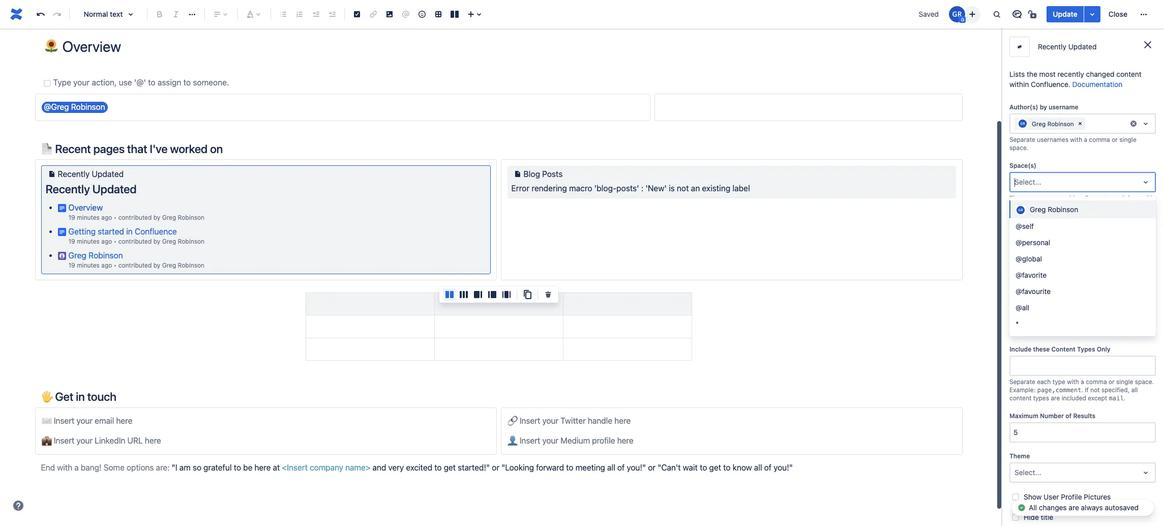 Task type: describe. For each thing, give the bounding box(es) containing it.
except
[[1089, 394, 1108, 402]]

started
[[98, 227, 124, 236]]

right sidebar image
[[472, 289, 484, 301]]

0 vertical spatial recently
[[1039, 42, 1067, 51]]

remove
[[57, 23, 84, 31]]

of left table
[[1029, 295, 1036, 303]]

title
[[1041, 513, 1054, 521]]

greg inside getting started in confluence 19 minutes ago • contributed by greg robinson
[[162, 238, 176, 245]]

tagged
[[1066, 269, 1086, 277]]

sensitive.
[[1057, 194, 1084, 202]]

most
[[1040, 70, 1056, 78]]

documentation
[[1073, 80, 1123, 89]]

am
[[179, 463, 191, 472]]

confluence
[[135, 227, 177, 236]]

types
[[1078, 345, 1096, 353]]

case-
[[1040, 194, 1057, 202]]

contributed inside getting started in confluence 19 minutes ago • contributed by greg robinson
[[118, 238, 152, 245]]

if for included
[[1085, 386, 1089, 394]]

types
[[1034, 394, 1050, 402]]

add image, video, or file image
[[384, 8, 396, 20]]

0 vertical spatial greg robinson
[[1032, 120, 1075, 127]]

posts'
[[617, 184, 639, 193]]

spacekey,@personal
[[1010, 211, 1076, 218]]

pages for that
[[93, 142, 125, 156]]

not for . if not specified, the current space is searched.
[[1109, 211, 1119, 218]]

separate inside include only pages tagged with these labels. separate labels with commas or single spaces.
[[1010, 277, 1036, 285]]

content
[[1052, 345, 1076, 353]]

clear image
[[1077, 120, 1085, 128]]

rendering
[[532, 184, 567, 193]]

know
[[733, 463, 752, 472]]

searched.
[[1069, 219, 1097, 226]]

example: inside separate each type with a comma or single space. example:
[[1010, 386, 1036, 394]]

a right as
[[1019, 328, 1022, 335]]

19 inside greg robinson 19 minutes ago • contributed by greg robinson
[[68, 261, 75, 269]]

not inside main content area, start typing to enter text. text field
[[677, 184, 689, 193]]

bullet list ⌘⇧8 image
[[277, 8, 290, 20]]

"looking
[[502, 463, 534, 472]]

mail .
[[1110, 394, 1126, 402]]

1 get from the left
[[444, 463, 456, 472]]

greg robinson link for minutes
[[162, 261, 205, 269]]

<insert
[[282, 463, 308, 472]]

hide title
[[1024, 513, 1054, 521]]

2 vertical spatial updated
[[92, 182, 137, 196]]

the for as a percentage of the window width.
[[1066, 328, 1075, 335]]

of up the include these content types only
[[1059, 328, 1064, 335]]

end
[[41, 463, 55, 472]]

🔗
[[508, 416, 520, 425]]

space(s)
[[1010, 162, 1037, 169]]

with inside separate usernames with a comma or single space.
[[1071, 136, 1083, 143]]

*
[[1016, 320, 1019, 328]]

link image
[[367, 8, 380, 20]]

specified, for . if not specified, all content types are included except
[[1102, 386, 1130, 394]]

include these content types only
[[1010, 345, 1111, 353]]

item
[[1129, 194, 1141, 202]]

no restrictions image
[[1028, 8, 1040, 20]]

label(s)
[[1010, 237, 1035, 244]]

@personal
[[1016, 238, 1051, 247]]

numbered list ⌘⇧7 image
[[294, 8, 306, 20]]

at
[[273, 463, 280, 472]]

greg robinson link for confluence
[[162, 238, 205, 245]]

by inside getting started in confluence 19 minutes ago • contributed by greg robinson
[[153, 238, 160, 245]]

getting
[[68, 227, 96, 236]]

are:
[[156, 463, 170, 472]]

comma inside separate each type with a comma or single space. example:
[[1086, 378, 1107, 386]]

all changes are always autosaved
[[1029, 503, 1139, 512]]

text
[[110, 10, 123, 18]]

comment icon image
[[1012, 8, 1024, 20]]

outdent ⇧tab image
[[310, 8, 322, 20]]

• inside greg robinson 19 minutes ago • contributed by greg robinson
[[114, 261, 117, 269]]

that
[[127, 142, 147, 156]]

only
[[1097, 345, 1111, 353]]

be
[[243, 463, 253, 472]]

grateful
[[204, 463, 232, 472]]

"can't
[[658, 463, 681, 472]]

redo ⌘⇧z image
[[51, 8, 63, 20]]

all
[[1029, 503, 1038, 512]]

on
[[210, 142, 223, 156]]

getting started in confluence 19 minutes ago • contributed by greg robinson
[[68, 227, 205, 245]]

touch
[[87, 390, 116, 404]]

by inside overview 19 minutes ago • contributed by greg robinson
[[153, 214, 160, 221]]

three columns with sidebars image
[[501, 289, 513, 301]]

single inside include only pages tagged with these labels. separate labels with commas or single spaces.
[[1104, 277, 1121, 285]]

2 vertical spatial are
[[1069, 503, 1080, 512]]

with inside the these are case-sensitive. separate each item with a comma or single space. example: spacekey,@personal or @all
[[1143, 194, 1155, 202]]

of right know
[[765, 463, 772, 472]]

emoji
[[86, 23, 104, 31]]

with up commas
[[1088, 269, 1100, 277]]

and
[[373, 463, 386, 472]]

here
[[255, 463, 271, 472]]

labels
[[1038, 277, 1054, 285]]

changed
[[1087, 70, 1115, 78]]

existing
[[702, 184, 731, 193]]

content for . if not specified, all content types are included except
[[1010, 394, 1032, 402]]

percentage
[[1024, 328, 1057, 335]]

i've
[[150, 142, 168, 156]]

or inside include only pages tagged with these labels. separate labels with commas or single spaces.
[[1096, 277, 1102, 285]]

saving image
[[1018, 504, 1026, 512]]

space. inside separate each type with a comma or single space. example:
[[1136, 378, 1155, 386]]

excited
[[406, 463, 433, 472]]

remove emoji
[[57, 23, 104, 31]]

recently
[[1058, 70, 1085, 78]]

a inside separate each type with a comma or single space. example:
[[1081, 378, 1085, 386]]

with inside main content area, start typing to enter text. text field
[[57, 463, 72, 472]]

more image
[[1138, 8, 1150, 20]]

example: inside the these are case-sensitive. separate each item with a comma or single space. example: spacekey,@personal or @all
[[1085, 203, 1111, 210]]

with inside separate each type with a comma or single space. example:
[[1068, 378, 1080, 386]]

mention image
[[400, 8, 412, 20]]

mail
[[1110, 395, 1124, 402]]

comma inside separate usernames with a comma or single space.
[[1090, 136, 1111, 143]]

if for searched.
[[1104, 211, 1108, 218]]

label
[[733, 184, 750, 193]]

3 to from the left
[[566, 463, 574, 472]]

robinson inside getting started in confluence 19 minutes ago • contributed by greg robinson
[[178, 238, 205, 245]]

results
[[1074, 412, 1096, 420]]

table
[[1037, 295, 1053, 303]]

two columns image
[[444, 289, 456, 301]]

minutes inside getting started in confluence 19 minutes ago • contributed by greg robinson
[[77, 238, 100, 245]]

company
[[310, 463, 343, 472]]

. if not specified, all content types are included except
[[1010, 386, 1138, 402]]

blog posts
[[524, 170, 563, 179]]

each inside the these are case-sensitive. separate each item with a comma or single space. example: spacekey,@personal or @all
[[1113, 194, 1127, 202]]

Label(s) text field
[[1011, 248, 1156, 266]]

lists the most recently changed content within confluence.
[[1010, 70, 1142, 89]]

19 inside getting started in confluence 19 minutes ago • contributed by greg robinson
[[68, 238, 75, 245]]

update
[[1053, 10, 1078, 18]]

minutes inside overview 19 minutes ago • contributed by greg robinson
[[77, 214, 100, 221]]

👤
[[508, 436, 520, 445]]

hide
[[1024, 513, 1039, 521]]

with down tagged
[[1056, 277, 1068, 285]]

or inside separate usernames with a comma or single space.
[[1112, 136, 1118, 143]]

width of table
[[1010, 295, 1053, 303]]

2 you!" from the left
[[774, 463, 793, 472]]

1 horizontal spatial all
[[754, 463, 762, 472]]

clear image
[[1130, 120, 1138, 128]]

comma inside the these are case-sensitive. separate each item with a comma or single space. example: spacekey,@personal or @all
[[1015, 203, 1036, 210]]

within
[[1010, 80, 1030, 89]]

. for included
[[1082, 386, 1084, 394]]

forward
[[536, 463, 564, 472]]

get
[[55, 390, 73, 404]]

:sunflower: image
[[45, 39, 58, 52]]

wait
[[683, 463, 698, 472]]

editable content region
[[25, 0, 973, 475]]

separate inside separate each type with a comma or single space. example:
[[1010, 378, 1036, 386]]

close button
[[1103, 6, 1134, 22]]

show
[[1024, 492, 1042, 501]]

of left results
[[1066, 412, 1072, 420]]

remove image
[[542, 289, 555, 301]]

these are case-sensitive. separate each item with a comma or single space. example: spacekey,@personal or @all
[[1010, 194, 1155, 218]]

meeting
[[576, 463, 605, 472]]

profile
[[1062, 492, 1083, 501]]

theme
[[1010, 452, 1031, 460]]

4 to from the left
[[700, 463, 707, 472]]

of right meeting at the bottom of the page
[[618, 463, 625, 472]]

page,comment
[[1038, 387, 1082, 394]]

specified, for . if not specified, the current space is searched.
[[1120, 211, 1149, 218]]

overview
[[68, 203, 103, 212]]

the for . if not specified, the current space is searched.
[[1010, 219, 1019, 226]]

in for started
[[126, 227, 133, 236]]

ago inside overview 19 minutes ago • contributed by greg robinson
[[101, 214, 112, 221]]

in for get
[[76, 390, 85, 404]]

@global
[[1016, 254, 1043, 263]]

2 to from the left
[[435, 463, 442, 472]]

undo ⌘z image
[[35, 8, 47, 20]]

getting started in confluence link
[[68, 227, 177, 236]]

remove emoji image
[[47, 23, 55, 31]]

ago inside greg robinson 19 minutes ago • contributed by greg robinson
[[101, 261, 112, 269]]

worked
[[170, 142, 208, 156]]

user
[[1044, 492, 1060, 501]]



Task type: locate. For each thing, give the bounding box(es) containing it.
or inside separate each type with a comma or single space. example:
[[1109, 378, 1115, 386]]

3 • from the top
[[114, 261, 117, 269]]

to right excited
[[435, 463, 442, 472]]

2 vertical spatial ago
[[101, 261, 112, 269]]

0 horizontal spatial @all
[[1016, 303, 1030, 312]]

1 horizontal spatial these
[[1101, 269, 1117, 277]]

@all inside space(s) element
[[1016, 303, 1030, 312]]

overview link
[[68, 203, 103, 212]]

. inside . if not specified, the current space is searched.
[[1100, 211, 1102, 218]]

is
[[669, 184, 675, 193], [1063, 219, 1067, 226]]

specified, inside . if not specified, the current space is searched.
[[1120, 211, 1149, 218]]

confluence image
[[8, 6, 24, 22], [8, 6, 24, 22]]

• inside overview 19 minutes ago • contributed by greg robinson
[[114, 214, 117, 221]]

1 horizontal spatial example:
[[1085, 203, 1111, 210]]

is right 'new'
[[669, 184, 675, 193]]

1 horizontal spatial .
[[1100, 211, 1102, 218]]

. for searched.
[[1100, 211, 1102, 218]]

the inside . if not specified, the current space is searched.
[[1010, 219, 1019, 226]]

content
[[1117, 70, 1142, 78], [1010, 394, 1032, 402]]

✉️
[[41, 416, 54, 425]]

example: up types
[[1010, 386, 1036, 394]]

the inside the lists the most recently changed content within confluence.
[[1027, 70, 1038, 78]]

close
[[1109, 10, 1128, 18]]

of
[[1029, 295, 1036, 303], [1059, 328, 1064, 335], [1066, 412, 1072, 420], [618, 463, 625, 472], [765, 463, 772, 472]]

to right forward
[[566, 463, 574, 472]]

space
[[1044, 219, 1061, 226]]

author(s) by username
[[1010, 103, 1079, 111]]

greg robinson image
[[950, 6, 966, 22]]

to left know
[[724, 463, 731, 472]]

19
[[68, 214, 75, 221], [68, 238, 75, 245], [68, 261, 75, 269]]

these
[[1101, 269, 1117, 277], [1034, 345, 1050, 353]]

to
[[234, 463, 241, 472], [435, 463, 442, 472], [566, 463, 574, 472], [700, 463, 707, 472], [724, 463, 731, 472]]

options
[[127, 463, 154, 472]]

you!" left "can't on the bottom of the page
[[627, 463, 646, 472]]

0 vertical spatial contributed
[[118, 214, 152, 221]]

2 horizontal spatial not
[[1109, 211, 1119, 218]]

2 horizontal spatial all
[[1132, 386, 1138, 394]]

@all up searched.
[[1086, 211, 1100, 218]]

2 vertical spatial recently updated
[[46, 182, 137, 196]]

include down as
[[1010, 345, 1032, 353]]

2 vertical spatial •
[[114, 261, 117, 269]]

1 open image from the top
[[1140, 118, 1152, 130]]

@favorite
[[1016, 271, 1047, 279]]

1 vertical spatial is
[[1063, 219, 1067, 226]]

recently updated image
[[46, 168, 58, 180]]

recently updated up overview link
[[46, 182, 137, 196]]

💼
[[41, 436, 54, 445]]

pages inside main content area, start typing to enter text. text field
[[93, 142, 125, 156]]

select... for space(s) text field
[[1015, 178, 1042, 186]]

are left "case-"
[[1029, 194, 1038, 202]]

1 vertical spatial 19
[[68, 238, 75, 245]]

recently updated
[[1039, 42, 1097, 51], [58, 170, 124, 179], [46, 182, 137, 196]]

indent tab image
[[326, 8, 338, 20]]

not inside . if not specified, all content types are included except
[[1091, 386, 1100, 394]]

is inside . if not specified, the current space is searched.
[[1063, 219, 1067, 226]]

Main content area, start typing to enter text. text field
[[35, 76, 963, 475]]

5 to from the left
[[724, 463, 731, 472]]

1 you!" from the left
[[627, 463, 646, 472]]

pages inside include only pages tagged with these labels. separate labels with commas or single spaces.
[[1046, 269, 1064, 277]]

0 horizontal spatial get
[[444, 463, 456, 472]]

0 vertical spatial include
[[1010, 269, 1031, 277]]

• inside getting started in confluence 19 minutes ago • contributed by greg robinson
[[114, 238, 117, 245]]

1 vertical spatial each
[[1038, 378, 1051, 386]]

separate
[[1010, 136, 1036, 143], [1085, 194, 1111, 202], [1010, 277, 1036, 285], [1010, 378, 1036, 386]]

are inside the these are case-sensitive. separate each item with a comma or single space. example: spacekey,@personal or @all
[[1029, 194, 1038, 202]]

include
[[1010, 269, 1031, 277], [1010, 345, 1032, 353]]

2 horizontal spatial the
[[1066, 328, 1075, 335]]

2 vertical spatial space.
[[1136, 378, 1155, 386]]

1 vertical spatial comma
[[1015, 203, 1036, 210]]

example: up searched.
[[1085, 203, 1111, 210]]

0 vertical spatial each
[[1113, 194, 1127, 202]]

content right the changed
[[1117, 70, 1142, 78]]

you!"
[[627, 463, 646, 472], [774, 463, 793, 472]]

0 vertical spatial •
[[114, 214, 117, 221]]

all
[[1132, 386, 1138, 394], [608, 463, 616, 472], [754, 463, 762, 472]]

single inside separate each type with a comma or single space. example:
[[1117, 378, 1134, 386]]

commas
[[1070, 277, 1094, 285]]

1 horizontal spatial you!"
[[774, 463, 793, 472]]

open image
[[1140, 118, 1152, 130], [1140, 467, 1152, 479]]

single inside the these are case-sensitive. separate each item with a comma or single space. example: spacekey,@personal or @all
[[1045, 203, 1063, 210]]

0 vertical spatial example:
[[1085, 203, 1111, 210]]

3 ago from the top
[[101, 261, 112, 269]]

0 vertical spatial space.
[[1010, 144, 1029, 152]]

greg robinson
[[1032, 120, 1075, 127], [1030, 205, 1079, 213]]

Maximum Number of Results text field
[[1011, 423, 1156, 442]]

@self
[[1016, 222, 1034, 230]]

are down profile
[[1069, 503, 1080, 512]]

show user profile pictures
[[1024, 492, 1111, 501]]

adjust update settings image
[[1087, 8, 1099, 20]]

in right started
[[126, 227, 133, 236]]

username
[[1049, 103, 1079, 111]]

0 horizontal spatial example:
[[1010, 386, 1036, 394]]

overview 19 minutes ago • contributed by greg robinson
[[68, 203, 205, 221]]

recent
[[55, 142, 91, 156]]

0 vertical spatial is
[[669, 184, 675, 193]]

1 vertical spatial recently
[[58, 170, 90, 179]]

1 vertical spatial if
[[1085, 386, 1089, 394]]

recently updated down recent at left
[[58, 170, 124, 179]]

comma
[[1090, 136, 1111, 143], [1015, 203, 1036, 210], [1086, 378, 1107, 386]]

1 horizontal spatial not
[[1091, 386, 1100, 394]]

'blog-
[[595, 184, 617, 193]]

recently down recently updated image on the left top of page
[[46, 182, 90, 196]]

🖐
[[41, 390, 53, 404]]

if inside . if not specified, the current space is searched.
[[1104, 211, 1108, 218]]

greg robinson link for ago
[[162, 214, 205, 221]]

are inside . if not specified, all content types are included except
[[1051, 394, 1061, 402]]

.
[[1100, 211, 1102, 218], [1082, 386, 1084, 394], [1124, 394, 1126, 402]]

three columns image
[[458, 289, 470, 301]]

or
[[1112, 136, 1118, 143], [1038, 203, 1044, 210], [1078, 211, 1084, 218], [1096, 277, 1102, 285], [1109, 378, 1115, 386], [492, 463, 500, 472], [648, 463, 656, 472]]

each left type
[[1038, 378, 1051, 386]]

include for include these content types only
[[1010, 345, 1032, 353]]

specified, up the mail .
[[1102, 386, 1130, 394]]

action item image
[[351, 8, 363, 20]]

3 19 from the top
[[68, 261, 75, 269]]

error
[[512, 184, 530, 193]]

minutes inside greg robinson 19 minutes ago • contributed by greg robinson
[[77, 261, 100, 269]]

separate up types
[[1010, 378, 1036, 386]]

ago
[[101, 214, 112, 221], [101, 238, 112, 245], [101, 261, 112, 269]]

1 to from the left
[[234, 463, 241, 472]]

each inside separate each type with a comma or single space. example:
[[1038, 378, 1051, 386]]

greg robinson 19 minutes ago • contributed by greg robinson
[[68, 251, 205, 269]]

2 minutes from the top
[[77, 238, 100, 245]]

@all down width
[[1016, 303, 1030, 312]]

1 vertical spatial in
[[76, 390, 85, 404]]

the left current
[[1010, 219, 1019, 226]]

content inside . if not specified, all content types are included except
[[1010, 394, 1032, 402]]

very
[[388, 463, 404, 472]]

. inside . if not specified, all content types are included except
[[1082, 386, 1084, 394]]

1 vertical spatial .
[[1082, 386, 1084, 394]]

2 ago from the top
[[101, 238, 112, 245]]

1 vertical spatial content
[[1010, 394, 1032, 402]]

these inside include only pages tagged with these labels. separate labels with commas or single spaces.
[[1101, 269, 1117, 277]]

lists
[[1010, 70, 1025, 78]]

2 • from the top
[[114, 238, 117, 245]]

changes
[[1039, 503, 1067, 512]]

these
[[1010, 194, 1028, 202]]

1 vertical spatial updated
[[92, 170, 124, 179]]

1 vertical spatial are
[[1051, 394, 1061, 402]]

a up . if not specified, all content types are included except
[[1081, 378, 1085, 386]]

update button
[[1047, 6, 1084, 22]]

. if not specified, the current space is searched.
[[1010, 211, 1149, 226]]

0 vertical spatial pages
[[93, 142, 125, 156]]

2 contributed from the top
[[118, 238, 152, 245]]

2 vertical spatial not
[[1091, 386, 1100, 394]]

each left item
[[1113, 194, 1127, 202]]

in
[[126, 227, 133, 236], [76, 390, 85, 404]]

robinson inside space(s) element
[[1048, 205, 1079, 213]]

a down these
[[1010, 203, 1013, 210]]

pages for tagged
[[1046, 269, 1064, 277]]

1 vertical spatial space.
[[1064, 203, 1083, 210]]

updated down 📄 recent pages that i've worked on
[[92, 170, 124, 179]]

0 vertical spatial select...
[[1015, 178, 1042, 186]]

2 get from the left
[[710, 463, 722, 472]]

updated up 'recently'
[[1069, 42, 1097, 51]]

width.
[[1101, 328, 1118, 335]]

1 horizontal spatial is
[[1063, 219, 1067, 226]]

0 vertical spatial the
[[1027, 70, 1038, 78]]

to right wait
[[700, 463, 707, 472]]

Width of Table text field
[[1011, 306, 1156, 325]]

0 vertical spatial recently updated
[[1039, 42, 1097, 51]]

layouts image
[[449, 8, 461, 20]]

0 horizontal spatial the
[[1010, 219, 1019, 226]]

single
[[1120, 136, 1137, 143], [1045, 203, 1063, 210], [1104, 277, 1121, 285], [1117, 378, 1134, 386]]

0 vertical spatial .
[[1100, 211, 1102, 218]]

greg robinson inside space(s) element
[[1030, 205, 1079, 213]]

specified, inside . if not specified, all content types are included except
[[1102, 386, 1130, 394]]

pages left that
[[93, 142, 125, 156]]

confluence.
[[1031, 80, 1071, 89]]

@favourite
[[1016, 287, 1051, 296]]

1 include from the top
[[1010, 269, 1031, 277]]

with right end
[[57, 463, 72, 472]]

1 vertical spatial the
[[1010, 219, 1019, 226]]

get right wait
[[710, 463, 722, 472]]

2 include from the top
[[1010, 345, 1032, 353]]

get left started!"
[[444, 463, 456, 472]]

space(s) element
[[1010, 172, 1157, 336]]

comma up except
[[1086, 378, 1107, 386]]

blog posts image
[[512, 168, 524, 180]]

are down page,comment
[[1051, 394, 1061, 402]]

1 contributed from the top
[[118, 214, 152, 221]]

separate up @favourite
[[1010, 277, 1036, 285]]

in inside getting started in confluence 19 minutes ago • contributed by greg robinson
[[126, 227, 133, 236]]

1 vertical spatial @all
[[1016, 303, 1030, 312]]

0 vertical spatial 19
[[68, 214, 75, 221]]

comma right usernames
[[1090, 136, 1111, 143]]

2 vertical spatial recently
[[46, 182, 90, 196]]

robinson inside overview 19 minutes ago • contributed by greg robinson
[[178, 214, 205, 221]]

1 vertical spatial ago
[[101, 238, 112, 245]]

comma down these
[[1015, 203, 1036, 210]]

1 vertical spatial example:
[[1010, 386, 1036, 394]]

to left be at the bottom of page
[[234, 463, 241, 472]]

some
[[104, 463, 125, 472]]

Space(s) text field
[[1015, 177, 1017, 187]]

include for include only pages tagged with these labels. separate labels with commas or single spaces.
[[1010, 269, 1031, 277]]

table image
[[433, 8, 445, 20]]

0 vertical spatial are
[[1029, 194, 1038, 202]]

0 horizontal spatial .
[[1082, 386, 1084, 394]]

not inside . if not specified, the current space is searched.
[[1109, 211, 1119, 218]]

Theme text field
[[1015, 468, 1017, 478]]

are
[[1029, 194, 1038, 202], [1051, 394, 1061, 402], [1069, 503, 1080, 512]]

1 horizontal spatial @all
[[1086, 211, 1100, 218]]

1 vertical spatial specified,
[[1102, 386, 1130, 394]]

by
[[1040, 103, 1048, 111], [153, 214, 160, 221], [153, 238, 160, 245], [153, 261, 160, 269]]

1 vertical spatial recently updated
[[58, 170, 124, 179]]

space. inside the these are case-sensitive. separate each item with a comma or single space. example: spacekey,@personal or @all
[[1064, 203, 1083, 210]]

contributed inside greg robinson 19 minutes ago • contributed by greg robinson
[[118, 261, 152, 269]]

greg inside overview 19 minutes ago • contributed by greg robinson
[[162, 214, 176, 221]]

1 horizontal spatial in
[[126, 227, 133, 236]]

a
[[1085, 136, 1088, 143], [1010, 203, 1013, 210], [1019, 328, 1022, 335], [1081, 378, 1085, 386], [74, 463, 79, 472]]

greg robinson up usernames
[[1032, 120, 1075, 127]]

2 vertical spatial minutes
[[77, 261, 100, 269]]

0 vertical spatial updated
[[1069, 42, 1097, 51]]

select... for theme text field
[[1015, 468, 1042, 477]]

2 19 from the top
[[68, 238, 75, 245]]

single up the mail .
[[1117, 378, 1134, 386]]

contributed inside overview 19 minutes ago • contributed by greg robinson
[[118, 214, 152, 221]]

space. inside separate usernames with a comma or single space.
[[1010, 144, 1029, 152]]

the right lists
[[1027, 70, 1038, 78]]

single down "case-"
[[1045, 203, 1063, 210]]

is right space
[[1063, 219, 1067, 226]]

contributed down getting started in confluence 19 minutes ago • contributed by greg robinson
[[118, 261, 152, 269]]

these down percentage
[[1034, 345, 1050, 353]]

0 horizontal spatial not
[[677, 184, 689, 193]]

if inside . if not specified, all content types are included except
[[1085, 386, 1089, 394]]

2 vertical spatial .
[[1124, 394, 1126, 402]]

a inside separate usernames with a comma or single space.
[[1085, 136, 1088, 143]]

with right item
[[1143, 194, 1155, 202]]

📄 recent pages that i've worked on
[[41, 142, 223, 156]]

3 contributed from the top
[[118, 261, 152, 269]]

specified, down item
[[1120, 211, 1149, 218]]

a inside the these are case-sensitive. separate each item with a comma or single space. example: spacekey,@personal or @all
[[1010, 203, 1013, 210]]

author(s)
[[1010, 103, 1039, 111]]

open image
[[1140, 176, 1152, 188]]

content for lists the most recently changed content within confluence.
[[1117, 70, 1142, 78]]

0 vertical spatial open image
[[1140, 118, 1152, 130]]

invite to edit image
[[967, 8, 979, 20]]

@greg robinson
[[44, 102, 105, 112]]

1 vertical spatial contributed
[[118, 238, 152, 245]]

:sunflower: image
[[45, 39, 58, 52]]

left sidebar image
[[486, 289, 499, 301]]

1 horizontal spatial content
[[1117, 70, 1142, 78]]

greg inside space(s) element
[[1030, 205, 1046, 213]]

a down clear icon
[[1085, 136, 1088, 143]]

updated up overview 19 minutes ago • contributed by greg robinson
[[92, 182, 137, 196]]

2 horizontal spatial .
[[1124, 394, 1126, 402]]

1 horizontal spatial each
[[1113, 194, 1127, 202]]

separate up space(s)
[[1010, 136, 1036, 143]]

posts
[[543, 170, 563, 179]]

in right get
[[76, 390, 85, 404]]

more formatting image
[[186, 8, 198, 20]]

2 vertical spatial 19
[[68, 261, 75, 269]]

1 vertical spatial select...
[[1015, 468, 1042, 477]]

Include these Content Types Only text field
[[1011, 357, 1156, 375]]

separate inside separate usernames with a comma or single space.
[[1010, 136, 1036, 143]]

0 horizontal spatial each
[[1038, 378, 1051, 386]]

so
[[193, 463, 201, 472]]

single down labels.
[[1104, 277, 1121, 285]]

1 vertical spatial •
[[114, 238, 117, 245]]

include down @global
[[1010, 269, 1031, 277]]

1 vertical spatial greg robinson
[[1030, 205, 1079, 213]]

1 select... from the top
[[1015, 178, 1042, 186]]

the left window
[[1066, 328, 1075, 335]]

1 horizontal spatial are
[[1051, 394, 1061, 402]]

1 vertical spatial these
[[1034, 345, 1050, 353]]

separate up . if not specified, the current space is searched. on the top right of page
[[1085, 194, 1111, 202]]

0 vertical spatial not
[[677, 184, 689, 193]]

ago inside getting started in confluence 19 minutes ago • contributed by greg robinson
[[101, 238, 112, 245]]

select... down space(s)
[[1015, 178, 1042, 186]]

include only pages tagged with these labels. separate labels with commas or single spaces.
[[1010, 269, 1144, 285]]

0 horizontal spatial you!"
[[627, 463, 646, 472]]

bold ⌘b image
[[154, 8, 166, 20]]

close image
[[1142, 39, 1155, 51]]

0 horizontal spatial pages
[[93, 142, 125, 156]]

2 vertical spatial the
[[1066, 328, 1075, 335]]

all inside . if not specified, all content types are included except
[[1132, 386, 1138, 394]]

with down clear icon
[[1071, 136, 1083, 143]]

2 open image from the top
[[1140, 467, 1152, 479]]

pictures
[[1085, 492, 1111, 501]]

3 minutes from the top
[[77, 261, 100, 269]]

these left labels.
[[1101, 269, 1117, 277]]

0 horizontal spatial in
[[76, 390, 85, 404]]

1 19 from the top
[[68, 214, 75, 221]]

0 vertical spatial specified,
[[1120, 211, 1149, 218]]

recently up most
[[1039, 42, 1067, 51]]

saved
[[919, 10, 939, 18]]

pages up labels
[[1046, 269, 1064, 277]]

a left bang!
[[74, 463, 79, 472]]

:
[[642, 184, 644, 193]]

0 vertical spatial these
[[1101, 269, 1117, 277]]

0 vertical spatial in
[[126, 227, 133, 236]]

if
[[1104, 211, 1108, 218], [1085, 386, 1089, 394]]

recently updated up 'recently'
[[1039, 42, 1097, 51]]

is for not
[[669, 184, 675, 193]]

single inside separate usernames with a comma or single space.
[[1120, 136, 1137, 143]]

1 • from the top
[[114, 214, 117, 221]]

select...
[[1015, 178, 1042, 186], [1015, 468, 1042, 477]]

by inside greg robinson 19 minutes ago • contributed by greg robinson
[[153, 261, 160, 269]]

0 vertical spatial minutes
[[77, 214, 100, 221]]

@all inside the these are case-sensitive. separate each item with a comma or single space. example: spacekey,@personal or @all
[[1086, 211, 1100, 218]]

Give this page a title text field
[[62, 38, 957, 55]]

spaces.
[[1122, 277, 1144, 285]]

1 minutes from the top
[[77, 214, 100, 221]]

a inside text field
[[74, 463, 79, 472]]

0 horizontal spatial all
[[608, 463, 616, 472]]

1 vertical spatial minutes
[[77, 238, 100, 245]]

1 ago from the top
[[101, 214, 112, 221]]

2 select... from the top
[[1015, 468, 1042, 477]]

contributed up getting started in confluence 19 minutes ago • contributed by greg robinson
[[118, 214, 152, 221]]

1 vertical spatial include
[[1010, 345, 1032, 353]]

italic ⌘i image
[[170, 8, 182, 20]]

recently down recent at left
[[58, 170, 90, 179]]

copy image
[[522, 289, 534, 301]]

usernames
[[1038, 136, 1069, 143]]

1 horizontal spatial pages
[[1046, 269, 1064, 277]]

is for searched.
[[1063, 219, 1067, 226]]

2 horizontal spatial are
[[1069, 503, 1080, 512]]

with up . if not specified, all content types are included except
[[1068, 378, 1080, 386]]

greg robinson down "case-"
[[1030, 205, 1079, 213]]

pages
[[93, 142, 125, 156], [1046, 269, 1064, 277]]

0 horizontal spatial content
[[1010, 394, 1032, 402]]

contributed down getting started in confluence link at the top
[[118, 238, 152, 245]]

1 horizontal spatial the
[[1027, 70, 1038, 78]]

1 horizontal spatial get
[[710, 463, 722, 472]]

labels.
[[1119, 269, 1138, 277]]

help image
[[12, 500, 24, 512]]

not
[[677, 184, 689, 193], [1109, 211, 1119, 218], [1091, 386, 1100, 394]]

content inside the lists the most recently changed content within confluence.
[[1117, 70, 1142, 78]]

2 vertical spatial contributed
[[118, 261, 152, 269]]

normal text button
[[74, 3, 143, 25]]

normal text
[[84, 10, 123, 18]]

0 horizontal spatial if
[[1085, 386, 1089, 394]]

number
[[1041, 412, 1065, 420]]

1 vertical spatial not
[[1109, 211, 1119, 218]]

always
[[1082, 503, 1104, 512]]

the
[[1027, 70, 1038, 78], [1010, 219, 1019, 226], [1066, 328, 1075, 335]]

0 vertical spatial @all
[[1086, 211, 1100, 218]]

documentation link
[[1073, 80, 1123, 89]]

select... inside space(s) element
[[1015, 178, 1042, 186]]

1 vertical spatial open image
[[1140, 467, 1152, 479]]

separate inside the these are case-sensitive. separate each item with a comma or single space. example: spacekey,@personal or @all
[[1085, 194, 1111, 202]]

not for . if not specified, all content types are included except
[[1091, 386, 1100, 394]]

emoji image
[[416, 8, 428, 20]]

is inside main content area, start typing to enter text. text field
[[669, 184, 675, 193]]

19 inside overview 19 minutes ago • contributed by greg robinson
[[68, 214, 75, 221]]

include inside include only pages tagged with these labels. separate labels with commas or single spaces.
[[1010, 269, 1031, 277]]

0 horizontal spatial these
[[1034, 345, 1050, 353]]

content up maximum
[[1010, 394, 1032, 402]]

1 horizontal spatial space.
[[1064, 203, 1083, 210]]

single down clear image
[[1120, 136, 1137, 143]]

you!" right know
[[774, 463, 793, 472]]

find and replace image
[[991, 8, 1004, 20]]

blog
[[524, 170, 540, 179]]

1 vertical spatial pages
[[1046, 269, 1064, 277]]

greg robinson link
[[162, 214, 205, 221], [162, 238, 205, 245], [68, 251, 123, 260], [162, 261, 205, 269]]

select... down theme
[[1015, 468, 1042, 477]]



Task type: vqa. For each thing, say whether or not it's contained in the screenshot.
the bottommost "4"
no



